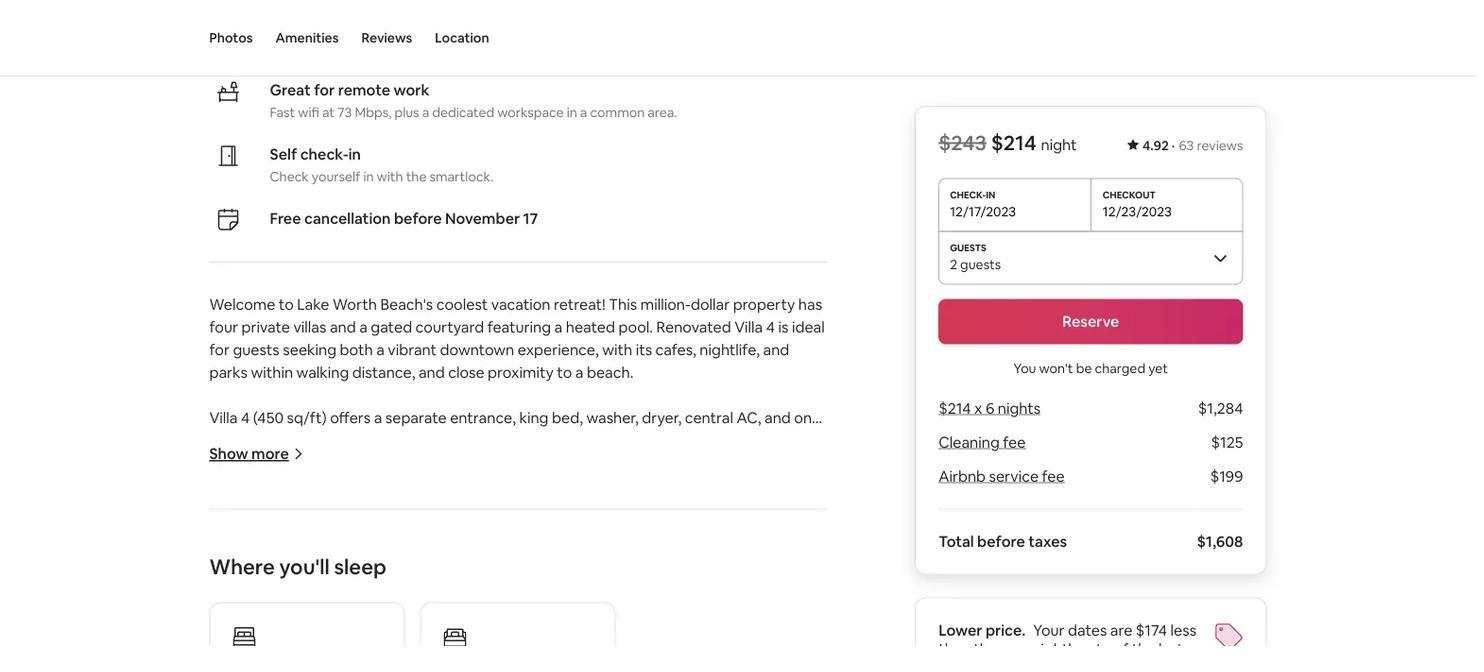 Task type: locate. For each thing, give the bounding box(es) containing it.
1 horizontal spatial for
[[314, 80, 335, 99]]

0 vertical spatial outdoor
[[548, 567, 605, 586]]

1 vertical spatial 4
[[241, 408, 250, 427]]

and down sitting
[[409, 590, 435, 609]]

reviews button
[[362, 0, 412, 76]]

your
[[405, 499, 436, 518]]

show
[[209, 444, 248, 464]]

a left beach.
[[576, 363, 584, 382]]

for up at
[[314, 80, 335, 99]]

2 horizontal spatial guests
[[961, 256, 1002, 273]]

yourself down check-
[[312, 168, 361, 185]]

with left the us:
[[471, 499, 502, 518]]

0 vertical spatial stay
[[430, 431, 458, 450]]

1 horizontal spatial fee
[[1042, 467, 1065, 486]]

dryer,
[[642, 408, 682, 427]]

in down 73
[[349, 144, 361, 164]]

$214 left night
[[992, 130, 1037, 156]]

before down smartlock.
[[394, 208, 442, 228]]

in right workspace
[[567, 104, 578, 121]]

charged
[[1095, 360, 1146, 377]]

check
[[270, 168, 309, 185]]

guests right 2
[[961, 256, 1002, 273]]

fee up service
[[1003, 433, 1026, 452]]

offers
[[330, 408, 371, 427]]

location
[[435, 29, 489, 46]]

courtyard down coolest
[[416, 317, 484, 337]]

villa 4 (450 sq/ft) offers a separate entrance, king bed, washer, dryer, central ac, and on- site parking. enjoy a hassle-free stay with no checkout cleaning chores!
[[209, 408, 818, 450]]

17
[[523, 208, 538, 228]]

yourself
[[312, 168, 361, 185], [442, 544, 498, 564]]

for
[[314, 80, 335, 99], [209, 340, 230, 359]]

1 horizontal spatial to
[[557, 363, 572, 382]]

1 horizontal spatial pool
[[735, 544, 766, 564]]

cafes,
[[656, 340, 697, 359]]

4
[[767, 317, 775, 337], [241, 408, 250, 427]]

1 vertical spatial guests
[[233, 340, 280, 359]]

with up bbqs,
[[622, 544, 653, 564]]

with up free cancellation before november 17
[[377, 168, 403, 185]]

guests left from
[[391, 612, 438, 632]]

relax
[[285, 567, 322, 586]]

0 vertical spatial villa
[[735, 317, 763, 337]]

a left common
[[580, 104, 588, 121]]

the right that
[[670, 590, 694, 609]]

0 horizontal spatial 4
[[241, 408, 250, 427]]

worth
[[333, 295, 377, 314]]

0 vertical spatial for
[[314, 80, 335, 99]]

renovated
[[657, 317, 732, 337]]

0 horizontal spatial outdoor
[[438, 590, 495, 609]]

guests inside 1) resort-style paradise: immerse yourself in a tropical oasis with our heated pool and lush courtyard. relax in dining and sitting areas, savor outdoor bbqs, and refresh with an additional cabana bathroom and outdoor shower. please note that the pool and courtyard are shared with guests from three other villas.
[[391, 612, 438, 632]]

show more
[[209, 444, 289, 464]]

and left the on-
[[765, 408, 791, 427]]

retreat!
[[554, 295, 606, 314]]

with down entrance,
[[462, 431, 492, 450]]

4 left '(450'
[[241, 408, 250, 427]]

0 vertical spatial guests
[[961, 256, 1002, 273]]

4.92 · 63 reviews
[[1143, 137, 1244, 154]]

to down experience,
[[557, 363, 572, 382]]

pool down the refresh
[[697, 590, 728, 609]]

0 vertical spatial before
[[394, 208, 442, 228]]

your
[[1034, 621, 1065, 641]]

heated inside "welcome to lake worth beach's coolest vacation retreat! this million-dollar property has four private villas and a gated courtyard featuring a heated pool. renovated villa 4 is ideal for guests seeking both a vibrant downtown experience, with its cafes, nightlife, and parks within walking distance, and close proximity to a beach."
[[566, 317, 616, 337]]

2 vertical spatial guests
[[391, 612, 438, 632]]

0 horizontal spatial yourself
[[312, 168, 361, 185]]

and down is
[[764, 340, 790, 359]]

with inside villa 4 (450 sq/ft) offers a separate entrance, king bed, washer, dryer, central ac, and on- site parking. enjoy a hassle-free stay with no checkout cleaning chores!
[[462, 431, 492, 450]]

0 horizontal spatial heated
[[566, 317, 616, 337]]

$199
[[1211, 467, 1244, 486]]

0 horizontal spatial $214
[[939, 399, 972, 418]]

pool.
[[619, 317, 653, 337]]

washer,
[[587, 408, 639, 427]]

1 horizontal spatial before
[[978, 532, 1026, 552]]

heated up the refresh
[[683, 544, 732, 564]]

king
[[520, 408, 549, 427]]

12/23/2023
[[1103, 203, 1172, 220]]

areas,
[[463, 567, 504, 586]]

this
[[609, 295, 637, 314]]

$214 left x
[[939, 399, 972, 418]]

0 horizontal spatial villa
[[209, 408, 238, 427]]

bbqs,
[[609, 567, 649, 586]]

0 vertical spatial to
[[279, 295, 294, 314]]

us:
[[505, 499, 524, 518]]

airbnb service fee button
[[939, 467, 1065, 486]]

before
[[394, 208, 442, 228], [978, 532, 1026, 552]]

are down cabana
[[281, 612, 304, 632]]

1 vertical spatial outdoor
[[438, 590, 495, 609]]

pool left lush
[[735, 544, 766, 564]]

shared
[[307, 612, 354, 632]]

1)
[[209, 544, 221, 564]]

1 horizontal spatial are
[[1111, 621, 1133, 641]]

73
[[338, 104, 352, 121]]

fee
[[1003, 433, 1026, 452], [1042, 467, 1065, 486]]

cancellation
[[304, 208, 391, 228]]

a up savor
[[517, 544, 525, 564]]

fast
[[270, 104, 295, 121]]

stay right the 'your'
[[439, 499, 468, 518]]

experience,
[[518, 340, 599, 359]]

a right plus
[[422, 104, 429, 121]]

1 vertical spatial yourself
[[442, 544, 498, 564]]

$214
[[992, 130, 1037, 156], [939, 399, 972, 418]]

1 vertical spatial to
[[557, 363, 572, 382]]

nightly
[[1033, 640, 1080, 648]]

1 horizontal spatial courtyard
[[416, 317, 484, 337]]

2 guests button
[[939, 231, 1244, 284]]

1 horizontal spatial outdoor
[[548, 567, 605, 586]]

1 vertical spatial villa
[[209, 408, 238, 427]]

0 horizontal spatial fee
[[1003, 433, 1026, 452]]

bathroom
[[336, 590, 405, 609]]

4 inside villa 4 (450 sq/ft) offers a separate entrance, king bed, washer, dryer, central ac, and on- site parking. enjoy a hassle-free stay with no checkout cleaning chores!
[[241, 408, 250, 427]]

stay inside villa 4 (450 sq/ft) offers a separate entrance, king bed, washer, dryer, central ac, and on- site parking. enjoy a hassle-free stay with no checkout cleaning chores!
[[430, 431, 458, 450]]

1 horizontal spatial guests
[[391, 612, 438, 632]]

for inside "welcome to lake worth beach's coolest vacation retreat! this million-dollar property has four private villas and a gated courtyard featuring a heated pool. renovated villa 4 is ideal for guests seeking both a vibrant downtown experience, with its cafes, nightlife, and parks within walking distance, and close proximity to a beach."
[[209, 340, 230, 359]]

you'll
[[279, 554, 330, 581]]

0 vertical spatial heated
[[566, 317, 616, 337]]

1 vertical spatial pool
[[697, 590, 728, 609]]

great
[[270, 80, 311, 99]]

villa down "property"
[[735, 317, 763, 337]]

welcome
[[209, 295, 275, 314]]

before right "total" on the right of the page
[[978, 532, 1026, 552]]

1 vertical spatial heated
[[683, 544, 732, 564]]

and up an
[[770, 544, 796, 564]]

1 vertical spatial for
[[209, 340, 230, 359]]

your dates are $174 less than the avg. nightly rate of the las
[[939, 621, 1197, 648]]

yourself up areas,
[[442, 544, 498, 564]]

distance,
[[352, 363, 415, 382]]

heated inside 1) resort-style paradise: immerse yourself in a tropical oasis with our heated pool and lush courtyard. relax in dining and sitting areas, savor outdoor bbqs, and refresh with an additional cabana bathroom and outdoor shower. please note that the pool and courtyard are shared with guests from three other villas.
[[683, 544, 732, 564]]

with inside "welcome to lake worth beach's coolest vacation retreat! this million-dollar property has four private villas and a gated courtyard featuring a heated pool. renovated villa 4 is ideal for guests seeking both a vibrant downtown experience, with its cafes, nightlife, and parks within walking distance, and close proximity to a beach."
[[602, 340, 633, 359]]

in
[[567, 104, 578, 121], [349, 144, 361, 164], [363, 168, 374, 185], [501, 544, 513, 564], [325, 567, 337, 586]]

courtyard down additional
[[209, 612, 278, 632]]

0 vertical spatial $214
[[992, 130, 1037, 156]]

a inside 1) resort-style paradise: immerse yourself in a tropical oasis with our heated pool and lush courtyard. relax in dining and sitting areas, savor outdoor bbqs, and refresh with an additional cabana bathroom and outdoor shower. please note that the pool and courtyard are shared with guests from three other villas.
[[517, 544, 525, 564]]

1 horizontal spatial 4
[[767, 317, 775, 337]]

be
[[1077, 360, 1092, 377]]

to left lake
[[279, 295, 294, 314]]

photos button
[[209, 0, 253, 76]]

in up savor
[[501, 544, 513, 564]]

and
[[330, 317, 356, 337], [764, 340, 790, 359], [419, 363, 445, 382], [765, 408, 791, 427], [770, 544, 796, 564], [386, 567, 413, 586], [653, 567, 679, 586], [409, 590, 435, 609], [732, 590, 758, 609]]

heated down retreat!
[[566, 317, 616, 337]]

·
[[1172, 137, 1176, 154]]

bed,
[[552, 408, 583, 427]]

show more button
[[209, 444, 304, 464]]

the up free cancellation before november 17
[[406, 168, 427, 185]]

0 vertical spatial fee
[[1003, 433, 1026, 452]]

a up distance,
[[376, 340, 385, 359]]

at
[[322, 104, 335, 121]]

villas.
[[560, 612, 597, 632]]

0 horizontal spatial courtyard
[[209, 612, 278, 632]]

4 left is
[[767, 317, 775, 337]]

1 horizontal spatial yourself
[[442, 544, 498, 564]]

lush
[[799, 544, 827, 564]]

for down four
[[209, 340, 230, 359]]

great for remote work fast wifi at 73 mbps, plus a dedicated workspace in a common area.
[[270, 80, 678, 121]]

fee right service
[[1042, 467, 1065, 486]]

are left '$174'
[[1111, 621, 1133, 641]]

0 vertical spatial courtyard
[[416, 317, 484, 337]]

stay right free
[[430, 431, 458, 450]]

cleaning
[[585, 431, 643, 450]]

1 vertical spatial courtyard
[[209, 612, 278, 632]]

$1,608
[[1198, 532, 1244, 552]]

for inside "great for remote work fast wifi at 73 mbps, plus a dedicated workspace in a common area."
[[314, 80, 335, 99]]

additional
[[209, 590, 278, 609]]

guests down private
[[233, 340, 280, 359]]

guests inside "welcome to lake worth beach's coolest vacation retreat! this million-dollar property has four private villas and a gated courtyard featuring a heated pool. renovated villa 4 is ideal for guests seeking both a vibrant downtown experience, with its cafes, nightlife, and parks within walking distance, and close proximity to a beach."
[[233, 340, 280, 359]]

outdoor up from
[[438, 590, 495, 609]]

and inside villa 4 (450 sq/ft) offers a separate entrance, king bed, washer, dryer, central ac, and on- site parking. enjoy a hassle-free stay with no checkout cleaning chores!
[[765, 408, 791, 427]]

are inside your dates are $174 less than the avg. nightly rate of the las
[[1111, 621, 1133, 641]]

refresh
[[682, 567, 732, 586]]

0 vertical spatial yourself
[[312, 168, 361, 185]]

the inside self check-in check yourself in with the smartlock.
[[406, 168, 427, 185]]

the inside 1) resort-style paradise: immerse yourself in a tropical oasis with our heated pool and lush courtyard. relax in dining and sitting areas, savor outdoor bbqs, and refresh with an additional cabana bathroom and outdoor shower. please note that the pool and courtyard are shared with guests from three other villas.
[[670, 590, 694, 609]]

0 horizontal spatial guests
[[233, 340, 280, 359]]

villa inside "welcome to lake worth beach's coolest vacation retreat! this million-dollar property has four private villas and a gated courtyard featuring a heated pool. renovated villa 4 is ideal for guests seeking both a vibrant downtown experience, with its cafes, nightlife, and parks within walking distance, and close proximity to a beach."
[[735, 317, 763, 337]]

with inside self check-in check yourself in with the smartlock.
[[377, 168, 403, 185]]

1 horizontal spatial villa
[[735, 317, 763, 337]]

1 vertical spatial fee
[[1042, 467, 1065, 486]]

gated
[[371, 317, 412, 337]]

with up beach.
[[602, 340, 633, 359]]

proximity
[[488, 363, 554, 382]]

amenities
[[276, 29, 339, 46]]

rate
[[1083, 640, 1111, 648]]

$125
[[1212, 433, 1244, 452]]

guests
[[961, 256, 1002, 273], [233, 340, 280, 359], [391, 612, 438, 632]]

1 horizontal spatial heated
[[683, 544, 732, 564]]

courtyard.
[[209, 567, 282, 586]]

dollar
[[691, 295, 730, 314]]

outdoor up please
[[548, 567, 605, 586]]

0 vertical spatial 4
[[767, 317, 775, 337]]

villa up 'site'
[[209, 408, 238, 427]]

where you'll sleep
[[209, 554, 387, 581]]

entrance,
[[450, 408, 516, 427]]

location button
[[435, 0, 489, 76]]

that
[[638, 590, 667, 609]]

with left an
[[735, 567, 765, 586]]

in down 'paradise:'
[[325, 567, 337, 586]]

0 horizontal spatial for
[[209, 340, 230, 359]]

0 horizontal spatial are
[[281, 612, 304, 632]]



Task type: vqa. For each thing, say whether or not it's contained in the screenshot.
animal?
no



Task type: describe. For each thing, give the bounding box(es) containing it.
checkout
[[516, 431, 582, 450]]

4 inside "welcome to lake worth beach's coolest vacation retreat! this million-dollar property has four private villas and a gated courtyard featuring a heated pool. renovated villa 4 is ideal for guests seeking both a vibrant downtown experience, with its cafes, nightlife, and parks within walking distance, and close proximity to a beach."
[[767, 317, 775, 337]]

1) resort-style paradise: immerse yourself in a tropical oasis with our heated pool and lush courtyard. relax in dining and sitting areas, savor outdoor bbqs, and refresh with an additional cabana bathroom and outdoor shower. please note that the pool and courtyard are shared with guests from three other villas.
[[209, 544, 830, 632]]

1 vertical spatial before
[[978, 532, 1026, 552]]

than
[[939, 640, 971, 648]]

featuring
[[488, 317, 551, 337]]

$1,284
[[1199, 399, 1244, 418]]

is
[[779, 317, 789, 337]]

total
[[939, 532, 975, 552]]

savor
[[508, 567, 545, 586]]

63
[[1179, 137, 1195, 154]]

(450
[[253, 408, 284, 427]]

and down vibrant
[[419, 363, 445, 382]]

1 horizontal spatial $214
[[992, 130, 1037, 156]]

reviews
[[362, 29, 412, 46]]

an
[[769, 567, 785, 586]]

the right of
[[1132, 640, 1156, 648]]

avg.
[[1001, 640, 1029, 648]]

$214 x 6 nights button
[[939, 399, 1041, 418]]

vacation
[[491, 295, 551, 314]]

within
[[251, 363, 293, 382]]

x
[[975, 399, 983, 418]]

lower
[[939, 621, 983, 641]]

of
[[1115, 640, 1129, 648]]

area.
[[648, 104, 678, 121]]

in up cancellation
[[363, 168, 374, 185]]

style
[[275, 544, 309, 564]]

courtyard inside "welcome to lake worth beach's coolest vacation retreat! this million-dollar property has four private villas and a gated courtyard featuring a heated pool. renovated villa 4 is ideal for guests seeking both a vibrant downtown experience, with its cafes, nightlife, and parks within walking distance, and close proximity to a beach."
[[416, 317, 484, 337]]

note
[[603, 590, 635, 609]]

hassle-
[[349, 431, 398, 450]]

reserve button
[[939, 299, 1244, 345]]

nightlife,
[[700, 340, 760, 359]]

and down our
[[653, 567, 679, 586]]

close
[[448, 363, 485, 382]]

you
[[288, 499, 313, 518]]

and down worth
[[330, 317, 356, 337]]

has
[[799, 295, 823, 314]]

common
[[590, 104, 645, 121]]

free
[[398, 431, 426, 450]]

should
[[317, 499, 363, 518]]

on-
[[795, 408, 818, 427]]

parks
[[209, 363, 248, 382]]

here's why you should book your stay with us:
[[209, 499, 524, 518]]

$214 x 6 nights
[[939, 399, 1041, 418]]

shower.
[[499, 590, 552, 609]]

are inside 1) resort-style paradise: immerse yourself in a tropical oasis with our heated pool and lush courtyard. relax in dining and sitting areas, savor outdoor bbqs, and refresh with an additional cabana bathroom and outdoor shower. please note that the pool and courtyard are shared with guests from three other villas.
[[281, 612, 304, 632]]

yourself inside self check-in check yourself in with the smartlock.
[[312, 168, 361, 185]]

self check-in check yourself in with the smartlock.
[[270, 144, 494, 185]]

check-
[[300, 144, 349, 164]]

four
[[209, 317, 238, 337]]

cleaning fee button
[[939, 433, 1026, 452]]

0 horizontal spatial before
[[394, 208, 442, 228]]

vibrant
[[388, 340, 437, 359]]

the left avg. at the bottom right
[[974, 640, 998, 648]]

where
[[209, 554, 275, 581]]

a up hassle-
[[374, 408, 382, 427]]

villa inside villa 4 (450 sq/ft) offers a separate entrance, king bed, washer, dryer, central ac, and on- site parking. enjoy a hassle-free stay with no checkout cleaning chores!
[[209, 408, 238, 427]]

plus
[[395, 104, 419, 121]]

yourself inside 1) resort-style paradise: immerse yourself in a tropical oasis with our heated pool and lush courtyard. relax in dining and sitting areas, savor outdoor bbqs, and refresh with an additional cabana bathroom and outdoor shower. please note that the pool and courtyard are shared with guests from three other villas.
[[442, 544, 498, 564]]

service
[[990, 467, 1039, 486]]

12/17/2023
[[950, 203, 1017, 220]]

paradise:
[[313, 544, 375, 564]]

0 horizontal spatial pool
[[697, 590, 728, 609]]

1 vertical spatial $214
[[939, 399, 972, 418]]

with down the bathroom
[[358, 612, 388, 632]]

2
[[950, 256, 958, 273]]

seeking
[[283, 340, 337, 359]]

its
[[636, 340, 652, 359]]

remote
[[338, 80, 391, 99]]

1 vertical spatial stay
[[439, 499, 468, 518]]

0 horizontal spatial to
[[279, 295, 294, 314]]

courtyard inside 1) resort-style paradise: immerse yourself in a tropical oasis with our heated pool and lush courtyard. relax in dining and sitting areas, savor outdoor bbqs, and refresh with an additional cabana bathroom and outdoor shower. please note that the pool and courtyard are shared with guests from three other villas.
[[209, 612, 278, 632]]

guests inside popup button
[[961, 256, 1002, 273]]

a up experience,
[[555, 317, 563, 337]]

taxes
[[1029, 532, 1068, 552]]

airbnb service fee
[[939, 467, 1065, 486]]

separate
[[386, 408, 447, 427]]

0 vertical spatial pool
[[735, 544, 766, 564]]

ac,
[[737, 408, 762, 427]]

in inside "great for remote work fast wifi at 73 mbps, plus a dedicated workspace in a common area."
[[567, 104, 578, 121]]

walking
[[296, 363, 349, 382]]

a up both
[[359, 317, 368, 337]]

mbps,
[[355, 104, 392, 121]]

4.92
[[1143, 137, 1170, 154]]

less
[[1171, 621, 1197, 641]]

immerse
[[378, 544, 439, 564]]

a down offers
[[338, 431, 346, 450]]

airbnb
[[939, 467, 986, 486]]

you
[[1014, 360, 1037, 377]]

site
[[209, 431, 234, 450]]

cabana
[[282, 590, 333, 609]]

lake
[[297, 295, 330, 314]]

and down the refresh
[[732, 590, 758, 609]]

book
[[366, 499, 402, 518]]

private
[[242, 317, 290, 337]]

and down immerse
[[386, 567, 413, 586]]

tropical
[[528, 544, 581, 564]]

beach.
[[587, 363, 634, 382]]

central
[[685, 408, 734, 427]]

coolest
[[437, 295, 488, 314]]

oasis
[[585, 544, 619, 564]]

nights
[[998, 399, 1041, 418]]

self
[[270, 144, 297, 164]]

$174
[[1136, 621, 1168, 641]]

here's
[[209, 499, 253, 518]]

ideal
[[792, 317, 825, 337]]

lower price.
[[939, 621, 1026, 641]]



